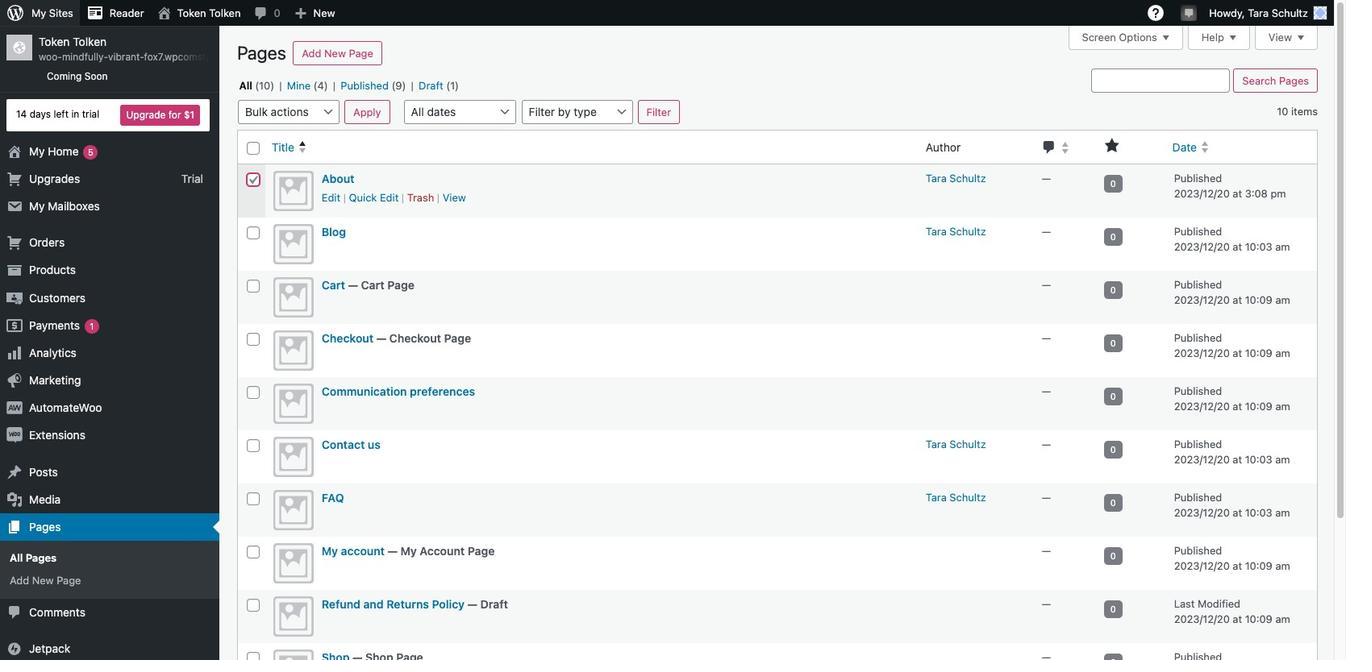 Task type: locate. For each thing, give the bounding box(es) containing it.
None checkbox
[[247, 142, 260, 155], [247, 280, 260, 293], [247, 386, 260, 399], [247, 439, 260, 452], [247, 599, 260, 612], [247, 652, 260, 661], [247, 142, 260, 155], [247, 280, 260, 293], [247, 386, 260, 399], [247, 439, 260, 452], [247, 599, 260, 612], [247, 652, 260, 661]]

4 tara schultz link from the top
[[926, 491, 986, 504]]

am inside last modified 2023/12/20 at 10:09 am
[[1276, 613, 1290, 626]]

None submit
[[1234, 68, 1318, 93], [344, 100, 390, 124], [638, 100, 680, 124], [1234, 68, 1318, 93], [344, 100, 390, 124], [638, 100, 680, 124]]

1 published 2023/12/20 at 10:09 am from the top
[[1174, 278, 1290, 307]]

0 horizontal spatial view
[[443, 191, 466, 204]]

4 tara schultz from the top
[[926, 491, 986, 504]]

tara schultz for contact us
[[926, 438, 986, 451]]

my mailboxes
[[29, 199, 100, 213]]

tolken inside 'link'
[[209, 6, 241, 19]]

published for sixth the no thumbnail found. from the top of the page
[[1174, 438, 1222, 451]]

3 tara schultz from the top
[[926, 438, 986, 451]]

woo-
[[39, 51, 62, 63]]

add new page link up all (10) | mine (4) | published (9) | draft (1)
[[293, 41, 382, 65]]

tolken up fox7.wpcomstaging.com
[[209, 6, 241, 19]]

schultz for contact us
[[950, 438, 986, 451]]

tara for faq
[[926, 491, 947, 504]]

returns
[[387, 597, 429, 611]]

tara schultz link for faq
[[926, 491, 986, 504]]

1 — 0 from the top
[[1042, 172, 1116, 188]]

— for fourth the no thumbnail found. from the bottom of the page
[[1042, 491, 1051, 504]]

1 vertical spatial published 2023/12/20 at 10:03 am
[[1174, 438, 1290, 466]]

— for 8th the no thumbnail found. from the top
[[1042, 544, 1051, 557]]

token inside token tolken woo-mindfully-vibrant-fox7.wpcomstaging.com coming soon
[[39, 35, 70, 48]]

1 horizontal spatial checkout
[[389, 331, 441, 345]]

page inside main menu navigation
[[57, 575, 81, 588]]

cart — cart page
[[322, 278, 414, 292]]

view right trash
[[443, 191, 466, 204]]

0 vertical spatial new
[[313, 6, 335, 19]]

2 at from the top
[[1233, 241, 1242, 253]]

pages up comments
[[26, 552, 57, 565]]

| right (9)
[[411, 79, 414, 92]]

0 vertical spatial 10:03
[[1245, 241, 1273, 253]]

comments image
[[1042, 141, 1057, 154]]

6 no thumbnail found. image from the top
[[273, 437, 314, 477]]

new up all (10) | mine (4) | published (9) | draft (1)
[[324, 47, 346, 60]]

contact us link
[[322, 438, 381, 451]]

1 vertical spatial all
[[10, 552, 23, 565]]

communication preferences
[[322, 384, 475, 398]]

new up (4) in the top of the page
[[313, 6, 335, 19]]

page
[[349, 47, 373, 60], [387, 278, 414, 292], [444, 331, 471, 345], [468, 544, 495, 558], [57, 575, 81, 588]]

(1)
[[446, 79, 459, 92]]

2 vertical spatial 10:03
[[1245, 507, 1273, 520]]

view inside 'about edit | quick edit | trash | view'
[[443, 191, 466, 204]]

published 2023/12/20 at 10:03 am for blog
[[1174, 225, 1290, 253]]

checkout down cart link
[[322, 331, 374, 345]]

howdy,
[[1209, 6, 1245, 19]]

add inside main menu navigation
[[10, 575, 29, 588]]

3 published 2023/12/20 at 10:03 am from the top
[[1174, 491, 1290, 520]]

sites
[[49, 6, 73, 19]]

0 inside the "toolbar" navigation
[[274, 6, 280, 19]]

screen options
[[1082, 31, 1157, 44]]

edit link
[[322, 191, 341, 204]]

1 horizontal spatial all
[[239, 79, 252, 92]]

4 am from the top
[[1276, 400, 1290, 413]]

at for sixth the no thumbnail found. from the top of the page
[[1233, 453, 1242, 466]]

tara schultz
[[926, 172, 986, 184], [926, 225, 986, 238], [926, 438, 986, 451], [926, 491, 986, 504]]

published 2023/12/20 at 10:09 am for my account page
[[1174, 544, 1290, 573]]

add new page inside main menu navigation
[[10, 575, 81, 588]]

token tolken link
[[151, 0, 247, 26]]

7 — 0 from the top
[[1042, 491, 1116, 508]]

2 tara schultz link from the top
[[926, 225, 986, 238]]

— 0 for 8th the no thumbnail found. from the bottom
[[1042, 278, 1116, 295]]

8 at from the top
[[1233, 560, 1242, 573]]

None search field
[[1092, 68, 1230, 93]]

5 10:09 from the top
[[1245, 613, 1273, 626]]

upgrade
[[126, 109, 166, 121]]

1 horizontal spatial tolken
[[209, 6, 241, 19]]

1 2023/12/20 from the top
[[1174, 187, 1230, 200]]

my inside 'link'
[[31, 6, 46, 19]]

cart link
[[322, 278, 345, 292]]

1 vertical spatial add
[[10, 575, 29, 588]]

published for 2nd the no thumbnail found. from the top of the page
[[1174, 225, 1222, 238]]

1 vertical spatial add new page
[[10, 575, 81, 588]]

— for 5th the no thumbnail found.
[[1042, 384, 1051, 397]]

token for token tolken woo-mindfully-vibrant-fox7.wpcomstaging.com coming soon
[[39, 35, 70, 48]]

0 horizontal spatial cart
[[322, 278, 345, 292]]

1 10:03 from the top
[[1245, 241, 1273, 253]]

my sites link
[[0, 0, 80, 26]]

cart right cart link
[[361, 278, 385, 292]]

published 2023/12/20 at 10:03 am
[[1174, 225, 1290, 253], [1174, 438, 1290, 466], [1174, 491, 1290, 520]]

all for all pages
[[10, 552, 23, 565]]

tara schultz link
[[926, 172, 986, 184], [926, 225, 986, 238], [926, 438, 986, 451], [926, 491, 986, 504]]

pages up (10)
[[237, 42, 286, 64]]

2 2023/12/20 from the top
[[1174, 241, 1230, 253]]

1 at from the top
[[1233, 187, 1242, 200]]

1 published 2023/12/20 at 10:03 am from the top
[[1174, 225, 1290, 253]]

tara for blog
[[926, 225, 947, 238]]

5 at from the top
[[1233, 400, 1242, 413]]

tara inside the "toolbar" navigation
[[1248, 6, 1269, 19]]

my
[[31, 6, 46, 19], [29, 144, 45, 158], [29, 199, 45, 213], [322, 544, 338, 558], [401, 544, 417, 558]]

add new page
[[302, 47, 373, 60], [10, 575, 81, 588]]

6 2023/12/20 from the top
[[1174, 453, 1230, 466]]

extensions link
[[0, 422, 219, 450]]

| left view "link"
[[437, 191, 440, 204]]

published for 8th the no thumbnail found. from the top
[[1174, 544, 1222, 557]]

0 horizontal spatial tolken
[[73, 35, 107, 48]]

2 am from the top
[[1276, 294, 1290, 307]]

2 10:03 from the top
[[1245, 453, 1273, 466]]

help
[[1202, 31, 1224, 44]]

all inside main menu navigation
[[10, 552, 23, 565]]

pages inside pages 'link'
[[29, 520, 61, 534]]

token up fox7.wpcomstaging.com
[[177, 6, 206, 19]]

4 at from the top
[[1233, 347, 1242, 360]]

add new page link
[[293, 41, 382, 65], [0, 570, 219, 593]]

0 horizontal spatial add new page
[[10, 575, 81, 588]]

3 tara schultz link from the top
[[926, 438, 986, 451]]

contact us
[[322, 438, 381, 451]]

— 0
[[1042, 172, 1116, 188], [1042, 225, 1116, 242], [1042, 278, 1116, 295], [1042, 331, 1116, 348], [1042, 384, 1116, 401], [1042, 438, 1116, 455], [1042, 491, 1116, 508], [1042, 544, 1116, 561], [1042, 597, 1116, 614]]

3 10:03 from the top
[[1245, 507, 1273, 520]]

draft right policy
[[480, 597, 508, 611]]

all
[[239, 79, 252, 92], [10, 552, 23, 565]]

1 vertical spatial new
[[324, 47, 346, 60]]

upgrades
[[29, 172, 80, 185]]

checkout link
[[322, 331, 374, 345]]

10:09 inside last modified 2023/12/20 at 10:09 am
[[1245, 613, 1273, 626]]

checkout
[[322, 331, 374, 345], [389, 331, 441, 345]]

1 10:09 from the top
[[1245, 294, 1273, 307]]

products
[[29, 263, 76, 277]]

my for my mailboxes
[[29, 199, 45, 213]]

add up (4) in the top of the page
[[302, 47, 321, 60]]

— 0 for 10th the no thumbnail found. from the bottom of the page
[[1042, 172, 1116, 188]]

analytics link
[[0, 339, 219, 367]]

5 2023/12/20 from the top
[[1174, 400, 1230, 413]]

token tolken
[[177, 6, 241, 19]]

9 no thumbnail found. image from the top
[[273, 597, 314, 637]]

2 vertical spatial pages
[[26, 552, 57, 565]]

marketing
[[29, 374, 81, 387]]

all (10) | mine (4) | published (9) | draft (1)
[[239, 79, 459, 92]]

0 vertical spatial add
[[302, 47, 321, 60]]

published 2023/12/20 at 10:09 am for cart page
[[1174, 278, 1290, 307]]

1 horizontal spatial token
[[177, 6, 206, 19]]

published for 5th the no thumbnail found.
[[1174, 384, 1222, 397]]

9 — 0 from the top
[[1042, 597, 1116, 614]]

—
[[1042, 172, 1051, 184], [1042, 225, 1051, 238], [348, 278, 358, 292], [1042, 278, 1051, 291], [376, 331, 386, 345], [1042, 331, 1051, 344], [1042, 384, 1051, 397], [1042, 438, 1051, 451], [1042, 491, 1051, 504], [388, 544, 398, 558], [1042, 544, 1051, 557], [468, 597, 478, 611], [1042, 597, 1051, 610]]

at for 5th the no thumbnail found.
[[1233, 400, 1242, 413]]

new inside main menu navigation
[[32, 575, 54, 588]]

0 vertical spatial add new page link
[[293, 41, 382, 65]]

(4)
[[313, 79, 328, 92]]

tolken
[[209, 6, 241, 19], [73, 35, 107, 48]]

0 vertical spatial all
[[239, 79, 252, 92]]

tara schultz link for contact us
[[926, 438, 986, 451]]

quick edit
[[349, 191, 399, 204]]

at for 8th the no thumbnail found. from the top
[[1233, 560, 1242, 573]]

1 vertical spatial draft
[[480, 597, 508, 611]]

2 vertical spatial published 2023/12/20 at 10:03 am
[[1174, 491, 1290, 520]]

2 vertical spatial new
[[32, 575, 54, 588]]

0 vertical spatial published 2023/12/20 at 10:03 am
[[1174, 225, 1290, 253]]

add new page down the all pages
[[10, 575, 81, 588]]

1 horizontal spatial draft
[[480, 597, 508, 611]]

9 2023/12/20 from the top
[[1174, 613, 1230, 626]]

add
[[302, 47, 321, 60], [10, 575, 29, 588]]

0 horizontal spatial add
[[10, 575, 29, 588]]

new inside the "toolbar" navigation
[[313, 6, 335, 19]]

2 published 2023/12/20 at 10:09 am from the top
[[1174, 331, 1290, 360]]

5 — 0 from the top
[[1042, 384, 1116, 401]]

add new page up all (10) | mine (4) | published (9) | draft (1)
[[302, 47, 373, 60]]

1 checkout from the left
[[322, 331, 374, 345]]

0 horizontal spatial checkout
[[322, 331, 374, 345]]

new for the left add new page link
[[32, 575, 54, 588]]

published inside the published 2023/12/20 at 3:08 pm
[[1174, 172, 1222, 184]]

7 at from the top
[[1233, 507, 1242, 520]]

my for my account — my account page
[[322, 544, 338, 558]]

about
[[322, 172, 355, 185]]

items
[[1291, 105, 1318, 118]]

0 vertical spatial token
[[177, 6, 206, 19]]

schultz
[[1272, 6, 1308, 19], [950, 172, 986, 184], [950, 225, 986, 238], [950, 438, 986, 451], [950, 491, 986, 504]]

published 2023/12/20 at 3:08 pm
[[1174, 172, 1286, 200]]

| left trash
[[402, 191, 404, 204]]

10:09
[[1245, 294, 1273, 307], [1245, 347, 1273, 360], [1245, 400, 1273, 413], [1245, 560, 1273, 573], [1245, 613, 1273, 626]]

0 vertical spatial add new page
[[302, 47, 373, 60]]

1 vertical spatial view
[[443, 191, 466, 204]]

$1
[[184, 109, 194, 121]]

new down the all pages
[[32, 575, 54, 588]]

0 vertical spatial view
[[1269, 31, 1292, 44]]

tolken inside token tolken woo-mindfully-vibrant-fox7.wpcomstaging.com coming soon
[[73, 35, 107, 48]]

page right account
[[468, 544, 495, 558]]

pages
[[237, 42, 286, 64], [29, 520, 61, 534], [26, 552, 57, 565]]

checkout up communication preferences
[[389, 331, 441, 345]]

4 published 2023/12/20 at 10:09 am from the top
[[1174, 544, 1290, 573]]

published for fourth the no thumbnail found. from the bottom of the page
[[1174, 491, 1222, 504]]

analytics
[[29, 346, 76, 360]]

published 2023/12/20 at 10:09 am
[[1174, 278, 1290, 307], [1174, 331, 1290, 360], [1174, 384, 1290, 413], [1174, 544, 1290, 573]]

new for add new page link to the right
[[324, 47, 346, 60]]

1 horizontal spatial add new page
[[302, 47, 373, 60]]

2023/12/20 inside the published 2023/12/20 at 3:08 pm
[[1174, 187, 1230, 200]]

1 horizontal spatial view
[[1269, 31, 1292, 44]]

1 tara schultz from the top
[[926, 172, 986, 184]]

token up woo-
[[39, 35, 70, 48]]

at
[[1233, 187, 1242, 200], [1233, 241, 1242, 253], [1233, 294, 1242, 307], [1233, 347, 1242, 360], [1233, 400, 1242, 413], [1233, 453, 1242, 466], [1233, 507, 1242, 520], [1233, 560, 1242, 573], [1233, 613, 1242, 626]]

2 10:09 from the top
[[1245, 347, 1273, 360]]

add down the all pages
[[10, 575, 29, 588]]

1 vertical spatial token
[[39, 35, 70, 48]]

extensions
[[29, 429, 85, 442]]

last
[[1174, 597, 1195, 610]]

notification image
[[1183, 6, 1196, 19]]

no thumbnail found. image
[[273, 171, 314, 211], [273, 224, 314, 264], [273, 277, 314, 318], [273, 330, 314, 371], [273, 384, 314, 424], [273, 437, 314, 477], [273, 490, 314, 530], [273, 543, 314, 584], [273, 597, 314, 637], [273, 650, 314, 661]]

1 vertical spatial tolken
[[73, 35, 107, 48]]

None checkbox
[[247, 173, 260, 186], [247, 226, 260, 239], [247, 333, 260, 346], [247, 493, 260, 505], [247, 546, 260, 559], [247, 173, 260, 186], [247, 226, 260, 239], [247, 333, 260, 346], [247, 493, 260, 505], [247, 546, 260, 559]]

for
[[168, 109, 181, 121]]

1 no thumbnail found. image from the top
[[273, 171, 314, 211]]

5 am from the top
[[1276, 453, 1290, 466]]

communication
[[322, 384, 407, 398]]

mine
[[287, 79, 311, 92]]

3 published 2023/12/20 at 10:09 am from the top
[[1174, 384, 1290, 413]]

2 published 2023/12/20 at 10:03 am from the top
[[1174, 438, 1290, 466]]

14 days left in trial
[[16, 108, 99, 120]]

customers
[[29, 291, 86, 305]]

1 horizontal spatial add
[[302, 47, 321, 60]]

pages down media
[[29, 520, 61, 534]]

about edit | quick edit | trash | view
[[322, 172, 466, 204]]

at for 10th the no thumbnail found. from the bottom of the page
[[1233, 187, 1242, 200]]

3 at from the top
[[1233, 294, 1242, 307]]

0 horizontal spatial draft
[[419, 79, 443, 92]]

6 at from the top
[[1233, 453, 1242, 466]]

4 10:09 from the top
[[1245, 560, 1273, 573]]

| right (4) in the top of the page
[[333, 79, 336, 92]]

1 horizontal spatial cart
[[361, 278, 385, 292]]

marketing link
[[0, 367, 219, 395]]

1 vertical spatial pages
[[29, 520, 61, 534]]

page up comments
[[57, 575, 81, 588]]

10:03
[[1245, 241, 1273, 253], [1245, 453, 1273, 466], [1245, 507, 1273, 520]]

5 no thumbnail found. image from the top
[[273, 384, 314, 424]]

tolken up mindfully-
[[73, 35, 107, 48]]

trial
[[82, 108, 99, 120]]

10:03 for contact us
[[1245, 453, 1273, 466]]

8 — 0 from the top
[[1042, 544, 1116, 561]]

cart down blog link
[[322, 278, 345, 292]]

7 no thumbnail found. image from the top
[[273, 490, 314, 530]]

fox7.wpcomstaging.com
[[144, 51, 253, 63]]

view down howdy, tara schultz
[[1269, 31, 1292, 44]]

0 vertical spatial tolken
[[209, 6, 241, 19]]

4 — 0 from the top
[[1042, 331, 1116, 348]]

screen
[[1082, 31, 1116, 44]]

my account — my account page
[[322, 544, 495, 558]]

3 — 0 from the top
[[1042, 278, 1116, 295]]

reader link
[[80, 0, 151, 26]]

published 2023/12/20 at 10:03 am for faq
[[1174, 491, 1290, 520]]

10 items
[[1277, 105, 1318, 118]]

schultz for blog
[[950, 225, 986, 238]]

schultz for faq
[[950, 491, 986, 504]]

my for my home 5
[[29, 144, 45, 158]]

2 tara schultz from the top
[[926, 225, 986, 238]]

token inside 'link'
[[177, 6, 206, 19]]

10:03 for blog
[[1245, 241, 1273, 253]]

at for 8th the no thumbnail found. from the bottom
[[1233, 294, 1242, 307]]

published 2023/12/20 at 10:03 am for contact us
[[1174, 438, 1290, 466]]

1 horizontal spatial add new page link
[[293, 41, 382, 65]]

tara schultz link for blog
[[926, 225, 986, 238]]

add new page link up comments link
[[0, 570, 219, 593]]

draft left (1)
[[419, 79, 443, 92]]

1 vertical spatial add new page link
[[0, 570, 219, 593]]

0 link
[[247, 0, 287, 26], [1104, 175, 1123, 193], [1104, 228, 1123, 246], [1104, 281, 1123, 299], [1104, 334, 1123, 352], [1104, 388, 1123, 405], [1104, 441, 1123, 459], [1104, 494, 1123, 512], [1104, 547, 1123, 565], [1104, 601, 1123, 618]]

1 tara schultz link from the top
[[926, 172, 986, 184]]

2 — 0 from the top
[[1042, 225, 1116, 242]]

comments link
[[0, 599, 219, 627]]

at inside the published 2023/12/20 at 3:08 pm
[[1233, 187, 1242, 200]]

published for 8th the no thumbnail found. from the bottom
[[1174, 278, 1222, 291]]

1 vertical spatial 10:03
[[1245, 453, 1273, 466]]

0 horizontal spatial all
[[10, 552, 23, 565]]

8 am from the top
[[1276, 613, 1290, 626]]

0 horizontal spatial token
[[39, 35, 70, 48]]

6 — 0 from the top
[[1042, 438, 1116, 455]]

jetpack link
[[0, 635, 219, 661]]

9 at from the top
[[1233, 613, 1242, 626]]

— for 8th the no thumbnail found. from the bottom
[[1042, 278, 1051, 291]]



Task type: describe. For each thing, give the bounding box(es) containing it.
add for the left add new page link
[[10, 575, 29, 588]]

1 am from the top
[[1276, 241, 1290, 253]]

all pages
[[10, 552, 57, 565]]

(10)
[[255, 79, 274, 92]]

10:03 for faq
[[1245, 507, 1273, 520]]

automatewoo link
[[0, 395, 219, 422]]

blog link
[[322, 225, 346, 238]]

options
[[1119, 31, 1157, 44]]

modified
[[1198, 597, 1241, 610]]

jetpack
[[29, 642, 70, 656]]

2 checkout from the left
[[389, 331, 441, 345]]

pages link
[[0, 514, 219, 541]]

6 am from the top
[[1276, 507, 1290, 520]]

my sites
[[31, 6, 73, 19]]

howdy, tara schultz
[[1209, 6, 1308, 19]]

0 horizontal spatial add new page link
[[0, 570, 219, 593]]

in
[[71, 108, 79, 120]]

0 vertical spatial draft
[[419, 79, 443, 92]]

| right edit
[[343, 191, 346, 204]]

| right (10)
[[279, 79, 282, 92]]

token for token tolken
[[177, 6, 206, 19]]

coming
[[47, 70, 82, 82]]

1 cart from the left
[[322, 278, 345, 292]]

media link
[[0, 486, 219, 514]]

— for 2nd the no thumbnail found. from the bottom
[[1042, 597, 1051, 610]]

orders link
[[0, 229, 219, 257]]

7 2023/12/20 from the top
[[1174, 507, 1230, 520]]

— for 4th the no thumbnail found. from the top of the page
[[1042, 331, 1051, 344]]

title
[[272, 140, 294, 154]]

help button
[[1188, 26, 1250, 50]]

and
[[363, 597, 384, 611]]

page up preferences
[[444, 331, 471, 345]]

all for all (10) | mine (4) | published (9) | draft (1)
[[239, 79, 252, 92]]

10:09 for checkout — checkout page
[[1245, 347, 1273, 360]]

published 2023/12/20 at 10:09 am for checkout page
[[1174, 331, 1290, 360]]

trial
[[181, 172, 203, 185]]

view inside "dropdown button"
[[1269, 31, 1292, 44]]

main menu navigation
[[0, 26, 253, 661]]

my home 5
[[29, 144, 93, 158]]

faq link
[[322, 491, 344, 505]]

posts link
[[0, 459, 219, 486]]

tolken for token tolken
[[209, 6, 241, 19]]

pages inside all pages link
[[26, 552, 57, 565]]

tolken for token tolken woo-mindfully-vibrant-fox7.wpcomstaging.com coming soon
[[73, 35, 107, 48]]

my mailboxes link
[[0, 193, 219, 220]]

customers link
[[0, 284, 219, 312]]

view button
[[1255, 26, 1318, 50]]

checkout — checkout page
[[322, 331, 471, 345]]

refund and returns policy — draft
[[322, 597, 508, 611]]

left
[[54, 108, 69, 120]]

last modified 2023/12/20 at 10:09 am
[[1174, 597, 1290, 626]]

mindfully-
[[62, 51, 108, 63]]

account
[[420, 544, 465, 558]]

comments
[[29, 605, 85, 619]]

payments
[[29, 318, 80, 332]]

add for add new page link to the right
[[302, 47, 321, 60]]

— 0 for sixth the no thumbnail found. from the top of the page
[[1042, 438, 1116, 455]]

token tolken woo-mindfully-vibrant-fox7.wpcomstaging.com coming soon
[[39, 35, 253, 82]]

schultz inside the "toolbar" navigation
[[1272, 6, 1308, 19]]

about link
[[322, 172, 355, 185]]

tara schultz for blog
[[926, 225, 986, 238]]

mailboxes
[[48, 199, 100, 213]]

published for 4th the no thumbnail found. from the top of the page
[[1174, 331, 1222, 344]]

at for 4th the no thumbnail found. from the top of the page
[[1233, 347, 1242, 360]]

media
[[29, 493, 61, 506]]

trash link
[[407, 191, 434, 204]]

orders
[[29, 236, 65, 249]]

— 0 for 2nd the no thumbnail found. from the top of the page
[[1042, 225, 1116, 242]]

date link
[[1166, 133, 1317, 161]]

soon
[[85, 70, 108, 82]]

us
[[368, 438, 381, 451]]

7 am from the top
[[1276, 560, 1290, 573]]

page up all (10) | mine (4) | published (9) | draft (1)
[[349, 47, 373, 60]]

4 2023/12/20 from the top
[[1174, 347, 1230, 360]]

3 no thumbnail found. image from the top
[[273, 277, 314, 318]]

10:09 for my account — my account page
[[1245, 560, 1273, 573]]

— 0 for 2nd the no thumbnail found. from the bottom
[[1042, 597, 1116, 614]]

4 no thumbnail found. image from the top
[[273, 330, 314, 371]]

1
[[90, 321, 94, 331]]

at inside last modified 2023/12/20 at 10:09 am
[[1233, 613, 1242, 626]]

— 0 for fourth the no thumbnail found. from the bottom of the page
[[1042, 491, 1116, 508]]

— 0 for 4th the no thumbnail found. from the top of the page
[[1042, 331, 1116, 348]]

policy
[[432, 597, 465, 611]]

all pages link
[[0, 547, 219, 570]]

2 cart from the left
[[361, 278, 385, 292]]

tara for contact us
[[926, 438, 947, 451]]

author
[[926, 140, 961, 154]]

at for 2nd the no thumbnail found. from the top of the page
[[1233, 241, 1242, 253]]

3 2023/12/20 from the top
[[1174, 294, 1230, 307]]

— for 2nd the no thumbnail found. from the top of the page
[[1042, 225, 1051, 238]]

account
[[341, 544, 385, 558]]

pm
[[1271, 187, 1286, 200]]

communication preferences link
[[322, 384, 475, 398]]

3:08
[[1245, 187, 1268, 200]]

2 no thumbnail found. image from the top
[[273, 224, 314, 264]]

3 10:09 from the top
[[1245, 400, 1273, 413]]

at for fourth the no thumbnail found. from the bottom of the page
[[1233, 507, 1242, 520]]

page up checkout — checkout page
[[387, 278, 414, 292]]

edit
[[322, 191, 341, 204]]

10 no thumbnail found. image from the top
[[273, 650, 314, 661]]

trash
[[407, 191, 434, 204]]

8 2023/12/20 from the top
[[1174, 560, 1230, 573]]

0 vertical spatial pages
[[237, 42, 286, 64]]

days
[[30, 108, 51, 120]]

products link
[[0, 257, 219, 284]]

contact
[[322, 438, 365, 451]]

— 0 for 5th the no thumbnail found.
[[1042, 384, 1116, 401]]

screen options button
[[1068, 26, 1183, 50]]

date
[[1173, 140, 1197, 154]]

— for 10th the no thumbnail found. from the bottom of the page
[[1042, 172, 1051, 184]]

my account link
[[322, 544, 385, 558]]

automatewoo
[[29, 401, 102, 415]]

(9)
[[392, 79, 406, 92]]

3 am from the top
[[1276, 347, 1290, 360]]

2023/12/20 inside last modified 2023/12/20 at 10:09 am
[[1174, 613, 1230, 626]]

reader
[[110, 6, 144, 19]]

preferences
[[410, 384, 475, 398]]

tara schultz for faq
[[926, 491, 986, 504]]

upgrade for $1 button
[[121, 105, 200, 125]]

toolbar navigation
[[0, 0, 1334, 29]]

10:09 for cart — cart page
[[1245, 294, 1273, 307]]

— 0 for 8th the no thumbnail found. from the top
[[1042, 544, 1116, 561]]

— for sixth the no thumbnail found. from the top of the page
[[1042, 438, 1051, 451]]

my for my sites
[[31, 6, 46, 19]]

published for 10th the no thumbnail found. from the bottom of the page
[[1174, 172, 1222, 184]]

vibrant-
[[108, 51, 144, 63]]

home
[[48, 144, 79, 158]]

faq
[[322, 491, 344, 505]]

8 no thumbnail found. image from the top
[[273, 543, 314, 584]]

blog
[[322, 225, 346, 238]]

14
[[16, 108, 27, 120]]

upgrade for $1
[[126, 109, 194, 121]]



Task type: vqa. For each thing, say whether or not it's contained in the screenshot.
the bottom "add new page" link's Add
yes



